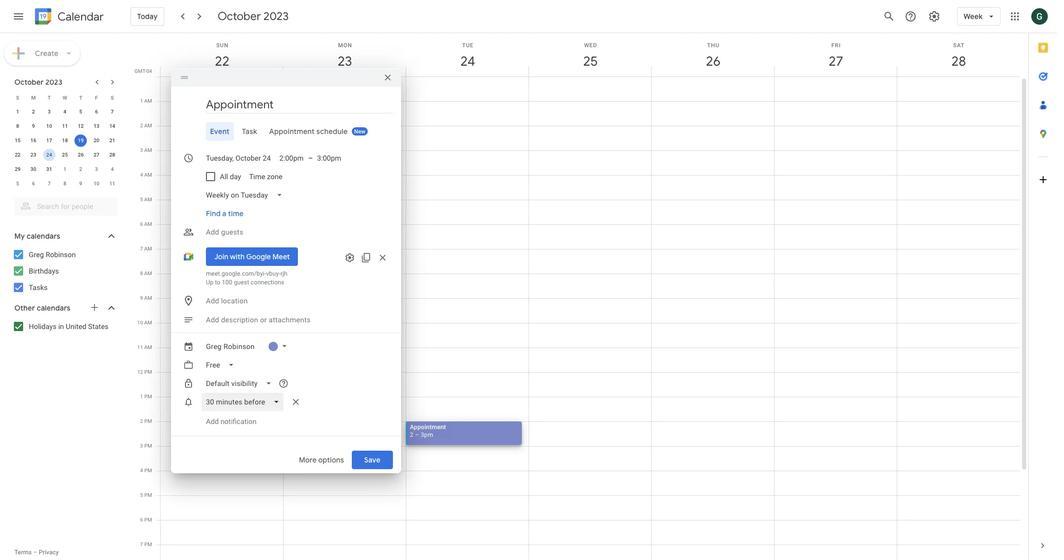Task type: describe. For each thing, give the bounding box(es) containing it.
5 am
[[140, 197, 152, 203]]

location
[[221, 297, 248, 305]]

rjh
[[281, 270, 288, 278]]

4 down w at the left of page
[[64, 109, 66, 115]]

27 element
[[90, 149, 103, 161]]

13 element
[[90, 120, 103, 133]]

am for 11 am
[[144, 345, 152, 351]]

12 for 12
[[78, 123, 84, 129]]

27 inside the october 2023 grid
[[94, 152, 99, 158]]

guests
[[221, 228, 244, 236]]

11 element
[[59, 120, 71, 133]]

3 pm
[[140, 444, 152, 449]]

main drawer image
[[12, 10, 25, 23]]

cell containing appointment
[[406, 77, 529, 561]]

24 element
[[43, 149, 55, 161]]

holidays
[[29, 323, 57, 331]]

3 for november 3 element
[[95, 167, 98, 172]]

27 link
[[825, 50, 848, 74]]

5 for 5 pm
[[140, 493, 143, 499]]

add location
[[206, 297, 248, 305]]

0 vertical spatial 2023
[[264, 9, 289, 24]]

connections
[[251, 279, 285, 286]]

add other calendars image
[[89, 303, 100, 313]]

17 element
[[43, 135, 55, 147]]

2 inside appointment 2 – 3pm
[[410, 432, 414, 439]]

8 am
[[140, 271, 152, 277]]

24 column header
[[406, 33, 529, 77]]

find
[[206, 209, 221, 218]]

26 link
[[702, 50, 726, 74]]

sat 28
[[951, 42, 966, 70]]

row containing 8
[[10, 119, 120, 134]]

day
[[230, 173, 241, 181]]

23 element
[[27, 149, 40, 161]]

End time text field
[[317, 152, 342, 165]]

pm for 5 pm
[[144, 493, 152, 499]]

1 pm
[[140, 394, 152, 400]]

17
[[46, 138, 52, 143]]

1 vertical spatial greg robinson
[[206, 343, 255, 351]]

2 t from the left
[[79, 95, 82, 101]]

new element
[[352, 127, 369, 136]]

my calendars list
[[2, 247, 127, 296]]

join
[[214, 252, 229, 262]]

all
[[220, 173, 228, 181]]

today button
[[131, 4, 164, 29]]

6 am
[[140, 222, 152, 227]]

notification
[[221, 418, 257, 426]]

f
[[95, 95, 98, 101]]

a
[[223, 209, 227, 218]]

10 for november 10 element on the left of page
[[94, 181, 99, 187]]

row containing appointment
[[156, 77, 1021, 561]]

21
[[109, 138, 115, 143]]

23 inside mon 23
[[337, 53, 352, 70]]

november 8 element
[[59, 178, 71, 190]]

18
[[62, 138, 68, 143]]

sat
[[954, 42, 965, 49]]

task
[[242, 127, 257, 136]]

2 vertical spatial –
[[33, 550, 37, 557]]

6 cell from the left
[[775, 77, 898, 561]]

7 for 7 pm
[[140, 542, 143, 548]]

tue 24
[[460, 42, 475, 70]]

tab list containing event
[[179, 122, 393, 141]]

my
[[14, 232, 25, 241]]

24 link
[[456, 50, 480, 74]]

3 for 3 pm
[[140, 444, 143, 449]]

3 for 3 am
[[140, 148, 143, 153]]

9 for november 9 "element"
[[79, 181, 82, 187]]

20
[[94, 138, 99, 143]]

row containing 5
[[10, 177, 120, 191]]

26 column header
[[652, 33, 775, 77]]

in
[[58, 323, 64, 331]]

30 element
[[27, 163, 40, 176]]

pm for 4 pm
[[144, 468, 152, 474]]

terms
[[14, 550, 32, 557]]

row containing s
[[10, 90, 120, 105]]

fri 27
[[829, 42, 843, 70]]

1 vertical spatial 2023
[[45, 78, 62, 87]]

14 element
[[106, 120, 119, 133]]

row containing 1
[[10, 105, 120, 119]]

0 horizontal spatial october 2023
[[14, 78, 62, 87]]

7 cell from the left
[[898, 77, 1021, 561]]

gmt-04
[[135, 68, 152, 74]]

11 for 11 am
[[137, 345, 143, 351]]

0 vertical spatial 8
[[16, 123, 19, 129]]

am for 5 am
[[144, 197, 152, 203]]

find a time button
[[202, 205, 248, 223]]

week button
[[958, 4, 1001, 29]]

5 for 5 am
[[140, 197, 143, 203]]

31 element
[[43, 163, 55, 176]]

2 for 2 pm
[[140, 419, 143, 425]]

pm for 3 pm
[[144, 444, 152, 449]]

create button
[[4, 41, 80, 66]]

wed 25
[[583, 42, 598, 70]]

19, today element
[[75, 135, 87, 147]]

google
[[246, 252, 271, 262]]

appointment for 2
[[410, 424, 446, 431]]

11 for november 11 element
[[109, 181, 115, 187]]

meet
[[273, 252, 290, 262]]

5 pm
[[140, 493, 152, 499]]

pm for 2 pm
[[144, 419, 152, 425]]

4 for 4 pm
[[140, 468, 143, 474]]

add for add description or attachments
[[206, 316, 219, 324]]

october 2023 grid
[[10, 90, 120, 191]]

1 for 1 am
[[140, 98, 143, 104]]

9 am
[[140, 296, 152, 301]]

2 down m
[[32, 109, 35, 115]]

november 7 element
[[43, 178, 55, 190]]

16 element
[[27, 135, 40, 147]]

2 for november 2 element at top left
[[79, 167, 82, 172]]

25 inside wed 25
[[583, 53, 598, 70]]

100
[[222, 279, 233, 286]]

november 10 element
[[90, 178, 103, 190]]

12 pm
[[137, 370, 152, 375]]

am for 9 am
[[144, 296, 152, 301]]

10 for 10 element
[[46, 123, 52, 129]]

my calendars button
[[2, 228, 127, 245]]

20 element
[[90, 135, 103, 147]]

gmt-
[[135, 68, 146, 74]]

30
[[31, 167, 36, 172]]

time
[[228, 209, 244, 218]]

settings menu image
[[929, 10, 941, 23]]

guest
[[234, 279, 249, 286]]

15 element
[[11, 135, 24, 147]]

27 column header
[[775, 33, 898, 77]]

4 am
[[140, 172, 152, 178]]

7 pm
[[140, 542, 152, 548]]

am for 1 am
[[144, 98, 152, 104]]

calendar element
[[33, 6, 104, 29]]

23 inside grid
[[31, 152, 36, 158]]

wed
[[585, 42, 598, 49]]

november 9 element
[[75, 178, 87, 190]]

add guests button
[[202, 223, 393, 242]]

1 horizontal spatial robinson
[[224, 343, 255, 351]]

26 inside the october 2023 grid
[[78, 152, 84, 158]]

7 am
[[140, 246, 152, 252]]

28 link
[[948, 50, 971, 74]]

5 cell from the left
[[652, 77, 775, 561]]

22 inside column header
[[214, 53, 229, 70]]

22 inside the october 2023 grid
[[15, 152, 21, 158]]

1 t from the left
[[48, 95, 51, 101]]

25 element
[[59, 149, 71, 161]]

november 5 element
[[11, 178, 24, 190]]

description
[[221, 316, 258, 324]]

other
[[14, 304, 35, 313]]

22 column header
[[160, 33, 284, 77]]

14
[[109, 123, 115, 129]]

8 for november 8 'element'
[[64, 181, 66, 187]]

25 link
[[579, 50, 603, 74]]

24 inside cell
[[46, 152, 52, 158]]

calendar heading
[[56, 10, 104, 24]]

tue
[[462, 42, 474, 49]]



Task type: locate. For each thing, give the bounding box(es) containing it.
28 inside "column header"
[[951, 53, 966, 70]]

1 pm from the top
[[144, 370, 152, 375]]

4 for november 4 element
[[111, 167, 114, 172]]

7 am from the top
[[144, 246, 152, 252]]

8 up '15'
[[16, 123, 19, 129]]

cell
[[161, 77, 284, 561], [284, 77, 407, 561], [406, 77, 529, 561], [529, 77, 652, 561], [652, 77, 775, 561], [775, 77, 898, 561], [898, 77, 1021, 561]]

2
[[32, 109, 35, 115], [140, 123, 143, 129], [79, 167, 82, 172], [140, 419, 143, 425], [410, 432, 414, 439]]

task button
[[238, 122, 261, 141]]

week
[[964, 12, 983, 21]]

october up sun
[[218, 9, 261, 24]]

1 horizontal spatial appointment
[[410, 424, 446, 431]]

find a time
[[206, 209, 244, 218]]

calendars inside "dropdown button"
[[27, 232, 60, 241]]

am up 7 am
[[144, 222, 152, 227]]

2 horizontal spatial 8
[[140, 271, 143, 277]]

25 down wed
[[583, 53, 598, 70]]

0 vertical spatial greg
[[29, 251, 44, 259]]

1 s from the left
[[16, 95, 19, 101]]

november 2 element
[[75, 163, 87, 176]]

time zone button
[[245, 168, 287, 186]]

to
[[215, 279, 221, 286]]

appointment schedule
[[270, 127, 348, 136]]

terms link
[[14, 550, 32, 557]]

2 cell from the left
[[284, 77, 407, 561]]

0 vertical spatial 28
[[951, 53, 966, 70]]

new
[[355, 129, 366, 135]]

6 up 7 pm
[[140, 518, 143, 523]]

16
[[31, 138, 36, 143]]

add down up
[[206, 297, 219, 305]]

11 down "10 am"
[[137, 345, 143, 351]]

robinson down description
[[224, 343, 255, 351]]

1 horizontal spatial greg
[[206, 343, 222, 351]]

24 down tue
[[460, 53, 475, 70]]

8 am from the top
[[144, 271, 152, 277]]

fri
[[832, 42, 842, 49]]

1 horizontal spatial tab list
[[1030, 33, 1058, 532]]

29 element
[[11, 163, 24, 176]]

2 up 3 pm
[[140, 419, 143, 425]]

6 am from the top
[[144, 222, 152, 227]]

None field
[[202, 186, 291, 205], [202, 356, 243, 375], [202, 375, 280, 393], [202, 393, 288, 412], [202, 186, 291, 205], [202, 356, 243, 375], [202, 375, 280, 393], [202, 393, 288, 412]]

privacy
[[39, 550, 59, 557]]

0 horizontal spatial 27
[[94, 152, 99, 158]]

25
[[583, 53, 598, 70], [62, 152, 68, 158]]

am up 8 am
[[144, 246, 152, 252]]

6 down "f"
[[95, 109, 98, 115]]

22 link
[[211, 50, 234, 74]]

0 vertical spatial 12
[[78, 123, 84, 129]]

add inside add guests dropdown button
[[206, 228, 219, 236]]

0 horizontal spatial tab list
[[179, 122, 393, 141]]

22 element
[[11, 149, 24, 161]]

6 for 6 am
[[140, 222, 143, 227]]

0 vertical spatial 24
[[460, 53, 475, 70]]

5 up 12 element
[[79, 109, 82, 115]]

0 horizontal spatial 25
[[62, 152, 68, 158]]

–
[[308, 154, 313, 162], [415, 432, 419, 439], [33, 550, 37, 557]]

4 pm from the top
[[144, 444, 152, 449]]

create
[[35, 49, 59, 58]]

sun
[[216, 42, 229, 49]]

26 inside column header
[[706, 53, 720, 70]]

26 down thu on the right
[[706, 53, 720, 70]]

1 horizontal spatial t
[[79, 95, 82, 101]]

28 element
[[106, 149, 119, 161]]

12 down 11 am
[[137, 370, 143, 375]]

2 down 26 element
[[79, 167, 82, 172]]

1 vertical spatial 24
[[46, 152, 52, 158]]

6 pm
[[140, 518, 152, 523]]

28 inside 'element'
[[109, 152, 115, 158]]

15
[[15, 138, 21, 143]]

4 am from the top
[[144, 172, 152, 178]]

2 vertical spatial 8
[[140, 271, 143, 277]]

0 vertical spatial 11
[[62, 123, 68, 129]]

7 up 14
[[111, 109, 114, 115]]

25 inside the october 2023 grid
[[62, 152, 68, 158]]

row containing 22
[[10, 148, 120, 162]]

up
[[206, 279, 214, 286]]

1 vertical spatial 23
[[31, 152, 36, 158]]

2 vertical spatial 10
[[137, 320, 143, 326]]

0 vertical spatial greg robinson
[[29, 251, 76, 259]]

6 for 6 pm
[[140, 518, 143, 523]]

am for 8 am
[[144, 271, 152, 277]]

3 am
[[140, 148, 152, 153]]

grid
[[132, 33, 1029, 561]]

2 for 2 am
[[140, 123, 143, 129]]

1 horizontal spatial 22
[[214, 53, 229, 70]]

1 horizontal spatial 26
[[706, 53, 720, 70]]

other calendars button
[[2, 300, 127, 317]]

2 left 3pm
[[410, 432, 414, 439]]

23 column header
[[283, 33, 407, 77]]

2 am from the top
[[144, 123, 152, 129]]

pm down 2 pm
[[144, 444, 152, 449]]

1 vertical spatial 12
[[137, 370, 143, 375]]

robinson down my calendars "dropdown button"
[[46, 251, 76, 259]]

22 down sun
[[214, 53, 229, 70]]

26
[[706, 53, 720, 70], [78, 152, 84, 158]]

1 vertical spatial 25
[[62, 152, 68, 158]]

4 up 5 am
[[140, 172, 143, 178]]

privacy link
[[39, 550, 59, 557]]

3 down 2 am
[[140, 148, 143, 153]]

5 for 'november 5' element
[[16, 181, 19, 187]]

9 inside "element"
[[79, 181, 82, 187]]

2 pm from the top
[[144, 394, 152, 400]]

october 2023 up sun
[[218, 9, 289, 24]]

9 for 9 am
[[140, 296, 143, 301]]

greg up the birthdays
[[29, 251, 44, 259]]

2 vertical spatial 9
[[140, 296, 143, 301]]

7 down "31" element
[[48, 181, 51, 187]]

6 down 30 element
[[32, 181, 35, 187]]

7 for 7 am
[[140, 246, 143, 252]]

8 pm from the top
[[144, 542, 152, 548]]

1 horizontal spatial 24
[[460, 53, 475, 70]]

0 horizontal spatial 28
[[109, 152, 115, 158]]

5 down 4 pm
[[140, 493, 143, 499]]

november 11 element
[[106, 178, 119, 190]]

t left "f"
[[79, 95, 82, 101]]

3 am from the top
[[144, 148, 152, 153]]

0 horizontal spatial 22
[[15, 152, 21, 158]]

pm for 7 pm
[[144, 542, 152, 548]]

– inside appointment 2 – 3pm
[[415, 432, 419, 439]]

Start time text field
[[280, 152, 304, 165]]

7 for november 7 element
[[48, 181, 51, 187]]

row group
[[10, 105, 120, 191]]

11 up 18
[[62, 123, 68, 129]]

1 for november 1 element
[[64, 167, 66, 172]]

tab list
[[1030, 33, 1058, 532], [179, 122, 393, 141]]

2 horizontal spatial 10
[[137, 320, 143, 326]]

2 horizontal spatial 9
[[140, 296, 143, 301]]

5 pm from the top
[[144, 468, 152, 474]]

0 horizontal spatial 10
[[46, 123, 52, 129]]

m
[[31, 95, 36, 101]]

am for 10 am
[[144, 320, 152, 326]]

calendars
[[27, 232, 60, 241], [37, 304, 70, 313]]

2 am
[[140, 123, 152, 129]]

4 cell from the left
[[529, 77, 652, 561]]

1 vertical spatial calendars
[[37, 304, 70, 313]]

27 inside column header
[[829, 53, 843, 70]]

meet.google.com/byi-
[[206, 270, 266, 278]]

28 down sat
[[951, 53, 966, 70]]

27 down 20 element
[[94, 152, 99, 158]]

0 vertical spatial october
[[218, 9, 261, 24]]

greg robinson down description
[[206, 343, 255, 351]]

robinson inside the my calendars list
[[46, 251, 76, 259]]

0 vertical spatial 26
[[706, 53, 720, 70]]

None search field
[[0, 193, 127, 216]]

1 up 2 am
[[140, 98, 143, 104]]

am down 7 am
[[144, 271, 152, 277]]

6 up 7 am
[[140, 222, 143, 227]]

2 horizontal spatial 11
[[137, 345, 143, 351]]

5 down 29 element
[[16, 181, 19, 187]]

10 up 17
[[46, 123, 52, 129]]

0 vertical spatial –
[[308, 154, 313, 162]]

7 up 8 am
[[140, 246, 143, 252]]

or
[[260, 316, 267, 324]]

2 pm
[[140, 419, 152, 425]]

1 vertical spatial 9
[[79, 181, 82, 187]]

am for 2 am
[[144, 123, 152, 129]]

calendars right my
[[27, 232, 60, 241]]

0 horizontal spatial 23
[[31, 152, 36, 158]]

8
[[16, 123, 19, 129], [64, 181, 66, 187], [140, 271, 143, 277]]

25 column header
[[529, 33, 652, 77]]

3 down 2 pm
[[140, 444, 143, 449]]

am for 6 am
[[144, 222, 152, 227]]

0 horizontal spatial greg
[[29, 251, 44, 259]]

3 inside november 3 element
[[95, 167, 98, 172]]

12 inside 12 element
[[78, 123, 84, 129]]

04
[[146, 68, 152, 74]]

pm for 6 pm
[[144, 518, 152, 523]]

greg
[[29, 251, 44, 259], [206, 343, 222, 351]]

appointment up 3pm
[[410, 424, 446, 431]]

1 horizontal spatial –
[[308, 154, 313, 162]]

1 horizontal spatial s
[[111, 95, 114, 101]]

12 up 19
[[78, 123, 84, 129]]

mon
[[338, 42, 352, 49]]

row containing 15
[[10, 134, 120, 148]]

3 pm from the top
[[144, 419, 152, 425]]

calendars for other calendars
[[37, 304, 70, 313]]

add for add guests
[[206, 228, 219, 236]]

am up 2 am
[[144, 98, 152, 104]]

tasks
[[29, 284, 48, 292]]

– left end time text box
[[308, 154, 313, 162]]

w
[[63, 95, 67, 101]]

2 s from the left
[[111, 95, 114, 101]]

3pm
[[421, 432, 433, 439]]

1 vertical spatial 26
[[78, 152, 84, 158]]

3 down 27 element at the top of the page
[[95, 167, 98, 172]]

add down find
[[206, 228, 219, 236]]

november 4 element
[[106, 163, 119, 176]]

0 vertical spatial appointment
[[270, 127, 315, 136]]

holidays in united states
[[29, 323, 109, 331]]

1 horizontal spatial 12
[[137, 370, 143, 375]]

19 cell
[[73, 134, 89, 148]]

– right terms link
[[33, 550, 37, 557]]

28 down 21 element
[[109, 152, 115, 158]]

am down 2 am
[[144, 148, 152, 153]]

november 1 element
[[59, 163, 71, 176]]

10 up 11 am
[[137, 320, 143, 326]]

5 am from the top
[[144, 197, 152, 203]]

4 down 28 'element'
[[111, 167, 114, 172]]

calendars for my calendars
[[27, 232, 60, 241]]

row containing 29
[[10, 162, 120, 177]]

am for 7 am
[[144, 246, 152, 252]]

add guests
[[206, 228, 244, 236]]

am down 8 am
[[144, 296, 152, 301]]

november 6 element
[[27, 178, 40, 190]]

0 horizontal spatial greg robinson
[[29, 251, 76, 259]]

am for 3 am
[[144, 148, 152, 153]]

7 pm from the top
[[144, 518, 152, 523]]

1 vertical spatial 10
[[94, 181, 99, 187]]

1 vertical spatial 11
[[109, 181, 115, 187]]

pm for 1 pm
[[144, 394, 152, 400]]

1 vertical spatial october 2023
[[14, 78, 62, 87]]

0 horizontal spatial t
[[48, 95, 51, 101]]

9 up 16
[[32, 123, 35, 129]]

t left w at the left of page
[[48, 95, 51, 101]]

am for 4 am
[[144, 172, 152, 178]]

1 horizontal spatial october 2023
[[218, 9, 289, 24]]

1 vertical spatial greg
[[206, 343, 222, 351]]

pm up 2 pm
[[144, 394, 152, 400]]

1 vertical spatial robinson
[[224, 343, 255, 351]]

grid containing 22
[[132, 33, 1029, 561]]

terms – privacy
[[14, 550, 59, 557]]

1 vertical spatial 27
[[94, 152, 99, 158]]

23 down mon
[[337, 53, 352, 70]]

0 horizontal spatial october
[[14, 78, 44, 87]]

5 inside 'november 5' element
[[16, 181, 19, 187]]

0 horizontal spatial 26
[[78, 152, 84, 158]]

pm for 12 pm
[[144, 370, 152, 375]]

calendar
[[58, 10, 104, 24]]

pm
[[144, 370, 152, 375], [144, 394, 152, 400], [144, 419, 152, 425], [144, 444, 152, 449], [144, 468, 152, 474], [144, 493, 152, 499], [144, 518, 152, 523], [144, 542, 152, 548]]

0 horizontal spatial 2023
[[45, 78, 62, 87]]

november 3 element
[[90, 163, 103, 176]]

3 cell from the left
[[406, 77, 529, 561]]

8 inside 'element'
[[64, 181, 66, 187]]

1 am from the top
[[144, 98, 152, 104]]

to element
[[308, 154, 313, 162]]

8 for 8 am
[[140, 271, 143, 277]]

23 down the 16 element at the left top
[[31, 152, 36, 158]]

am up 5 am
[[144, 172, 152, 178]]

1 am
[[140, 98, 152, 104]]

9 am from the top
[[144, 296, 152, 301]]

add notification
[[206, 418, 257, 426]]

appointment for schedule
[[270, 127, 315, 136]]

1 vertical spatial 28
[[109, 152, 115, 158]]

am down 4 am
[[144, 197, 152, 203]]

1 for 1 pm
[[140, 394, 143, 400]]

join with google meet
[[214, 252, 290, 262]]

18 element
[[59, 135, 71, 147]]

am up the '3 am'
[[144, 123, 152, 129]]

add left notification
[[206, 418, 219, 426]]

join with google meet link
[[206, 248, 298, 266]]

21 element
[[106, 135, 119, 147]]

pm up 1 pm
[[144, 370, 152, 375]]

2023
[[264, 9, 289, 24], [45, 78, 62, 87]]

united
[[66, 323, 86, 331]]

calendars up in
[[37, 304, 70, 313]]

28
[[951, 53, 966, 70], [109, 152, 115, 158]]

10
[[46, 123, 52, 129], [94, 181, 99, 187], [137, 320, 143, 326]]

27 down fri
[[829, 53, 843, 70]]

0 horizontal spatial –
[[33, 550, 37, 557]]

10 element
[[43, 120, 55, 133]]

23 link
[[333, 50, 357, 74]]

0 horizontal spatial 12
[[78, 123, 84, 129]]

0 vertical spatial 23
[[337, 53, 352, 70]]

0 vertical spatial robinson
[[46, 251, 76, 259]]

8 down 7 am
[[140, 271, 143, 277]]

am down 9 am
[[144, 320, 152, 326]]

1 vertical spatial 22
[[15, 152, 21, 158]]

5 down 4 am
[[140, 197, 143, 203]]

10 for 10 am
[[137, 320, 143, 326]]

12 for 12 pm
[[137, 370, 143, 375]]

0 horizontal spatial 11
[[62, 123, 68, 129]]

time zone
[[250, 173, 283, 181]]

4 for 4 am
[[140, 172, 143, 178]]

add down add location on the bottom left
[[206, 316, 219, 324]]

0 vertical spatial 9
[[32, 123, 35, 129]]

1 horizontal spatial 27
[[829, 53, 843, 70]]

add for add notification
[[206, 418, 219, 426]]

1 vertical spatial –
[[415, 432, 419, 439]]

11 down november 4 element
[[109, 181, 115, 187]]

0 vertical spatial 22
[[214, 53, 229, 70]]

2 add from the top
[[206, 297, 219, 305]]

pm down 3 pm
[[144, 468, 152, 474]]

6 pm from the top
[[144, 493, 152, 499]]

0 horizontal spatial robinson
[[46, 251, 76, 259]]

Start date text field
[[206, 152, 271, 165]]

11 am from the top
[[144, 345, 152, 351]]

3 up 10 element
[[48, 109, 51, 115]]

23
[[337, 53, 352, 70], [31, 152, 36, 158]]

greg robinson up the birthdays
[[29, 251, 76, 259]]

24 cell
[[41, 148, 57, 162]]

appointment 2 – 3pm
[[410, 424, 446, 439]]

4 add from the top
[[206, 418, 219, 426]]

24 down 17 element
[[46, 152, 52, 158]]

thu
[[708, 42, 720, 49]]

event button
[[206, 122, 234, 141]]

11 am
[[137, 345, 152, 351]]

pm down 6 pm
[[144, 542, 152, 548]]

8 down november 1 element
[[64, 181, 66, 187]]

27
[[829, 53, 843, 70], [94, 152, 99, 158]]

greg robinson inside the my calendars list
[[29, 251, 76, 259]]

9 down november 2 element at top left
[[79, 181, 82, 187]]

mon 23
[[337, 42, 352, 70]]

meet.google.com/byi-vbuy-rjh up to 100 guest connections
[[206, 270, 288, 286]]

9 up "10 am"
[[140, 296, 143, 301]]

0 vertical spatial october 2023
[[218, 9, 289, 24]]

1 horizontal spatial 28
[[951, 53, 966, 70]]

today
[[137, 12, 158, 21]]

row
[[156, 77, 1021, 561], [10, 90, 120, 105], [10, 105, 120, 119], [10, 119, 120, 134], [10, 134, 120, 148], [10, 148, 120, 162], [10, 162, 120, 177], [10, 177, 120, 191]]

states
[[88, 323, 109, 331]]

0 vertical spatial 10
[[46, 123, 52, 129]]

26 element
[[75, 149, 87, 161]]

24
[[460, 53, 475, 70], [46, 152, 52, 158]]

11 for 11 element on the left of page
[[62, 123, 68, 129]]

31
[[46, 167, 52, 172]]

1 horizontal spatial 23
[[337, 53, 352, 70]]

schedule
[[317, 127, 348, 136]]

calendars inside dropdown button
[[37, 304, 70, 313]]

1 horizontal spatial greg robinson
[[206, 343, 255, 351]]

22 down 15 element
[[15, 152, 21, 158]]

with
[[230, 252, 245, 262]]

3 add from the top
[[206, 316, 219, 324]]

6 for the november 6 element
[[32, 181, 35, 187]]

1 add from the top
[[206, 228, 219, 236]]

1 horizontal spatial 9
[[79, 181, 82, 187]]

1 horizontal spatial october
[[218, 9, 261, 24]]

12 element
[[75, 120, 87, 133]]

Add title text field
[[206, 97, 393, 113]]

1 vertical spatial 8
[[64, 181, 66, 187]]

1 horizontal spatial 10
[[94, 181, 99, 187]]

1 horizontal spatial 25
[[583, 53, 598, 70]]

greg down description
[[206, 343, 222, 351]]

pm up 3 pm
[[144, 419, 152, 425]]

0 horizontal spatial 8
[[16, 123, 19, 129]]

4 down 3 pm
[[140, 468, 143, 474]]

1 down 25 element
[[64, 167, 66, 172]]

event
[[210, 127, 230, 136]]

0 horizontal spatial s
[[16, 95, 19, 101]]

1 horizontal spatial 2023
[[264, 9, 289, 24]]

add inside add notification "button"
[[206, 418, 219, 426]]

1 down 12 pm
[[140, 394, 143, 400]]

pm up 7 pm
[[144, 518, 152, 523]]

row group containing 1
[[10, 105, 120, 191]]

sun 22
[[214, 42, 229, 70]]

0 horizontal spatial appointment
[[270, 127, 315, 136]]

– left 3pm
[[415, 432, 419, 439]]

26 down 19, today element
[[78, 152, 84, 158]]

birthdays
[[29, 267, 59, 276]]

1 up '15'
[[16, 109, 19, 115]]

appointment up "start time" text box in the top left of the page
[[270, 127, 315, 136]]

greg inside the my calendars list
[[29, 251, 44, 259]]

Search for people text field
[[21, 197, 111, 216]]

attachments
[[269, 316, 311, 324]]

1 vertical spatial october
[[14, 78, 44, 87]]

2 horizontal spatial –
[[415, 432, 419, 439]]

other calendars
[[14, 304, 70, 313]]

24 inside column header
[[460, 53, 475, 70]]

1 cell from the left
[[161, 77, 284, 561]]

add for add location
[[206, 297, 219, 305]]

october up m
[[14, 78, 44, 87]]

12
[[78, 123, 84, 129], [137, 370, 143, 375]]

0 vertical spatial calendars
[[27, 232, 60, 241]]

0 vertical spatial 27
[[829, 53, 843, 70]]

robinson
[[46, 251, 76, 259], [224, 343, 255, 351]]

29
[[15, 167, 21, 172]]

4
[[64, 109, 66, 115], [111, 167, 114, 172], [140, 172, 143, 178], [140, 468, 143, 474]]

2 vertical spatial 11
[[137, 345, 143, 351]]

28 column header
[[898, 33, 1021, 77]]

am up 12 pm
[[144, 345, 152, 351]]

october 2023 up m
[[14, 78, 62, 87]]

25 down 18 element
[[62, 152, 68, 158]]

0 vertical spatial 25
[[583, 53, 598, 70]]

time
[[250, 173, 266, 181]]

1 vertical spatial appointment
[[410, 424, 446, 431]]

7 down 6 pm
[[140, 542, 143, 548]]

2 up the '3 am'
[[140, 123, 143, 129]]

0 horizontal spatial 24
[[46, 152, 52, 158]]

10 down november 3 element
[[94, 181, 99, 187]]

thu 26
[[706, 42, 720, 70]]

0 horizontal spatial 9
[[32, 123, 35, 129]]

1 horizontal spatial 8
[[64, 181, 66, 187]]

am
[[144, 98, 152, 104], [144, 123, 152, 129], [144, 148, 152, 153], [144, 172, 152, 178], [144, 197, 152, 203], [144, 222, 152, 227], [144, 246, 152, 252], [144, 271, 152, 277], [144, 296, 152, 301], [144, 320, 152, 326], [144, 345, 152, 351]]

10 am from the top
[[144, 320, 152, 326]]

s right "f"
[[111, 95, 114, 101]]

pm down 4 pm
[[144, 493, 152, 499]]

1 horizontal spatial 11
[[109, 181, 115, 187]]

13
[[94, 123, 99, 129]]

10 am
[[137, 320, 152, 326]]



Task type: vqa. For each thing, say whether or not it's contained in the screenshot.
7 element
no



